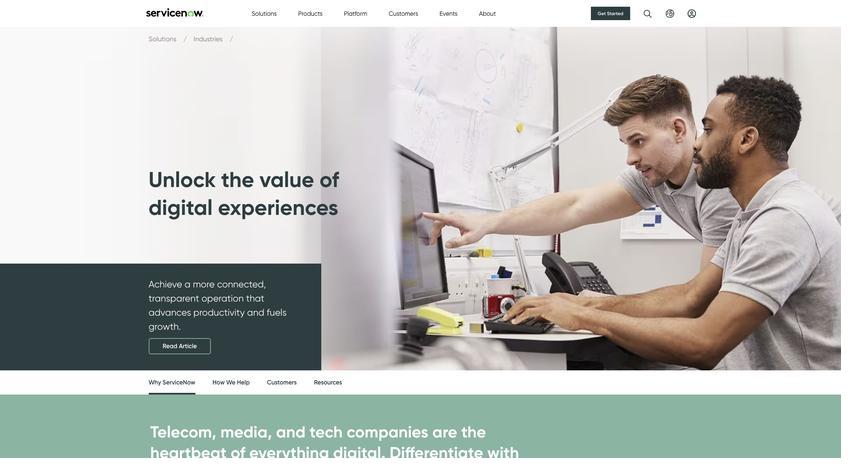 Task type: describe. For each thing, give the bounding box(es) containing it.
that
[[246, 293, 265, 304]]

experiences
[[218, 194, 338, 221]]

value
[[260, 166, 314, 193]]

read article
[[163, 343, 197, 350]]

unlock the value of digital experiences
[[149, 166, 339, 221]]

differentiate
[[390, 443, 484, 458]]

get started
[[598, 10, 624, 16]]

get
[[598, 10, 606, 16]]

the inside unlock the value of digital experiences
[[221, 166, 254, 193]]

heartbeat
[[150, 443, 227, 458]]

why
[[149, 379, 161, 386]]

solutions for solutions link at the left of the page
[[149, 35, 178, 43]]

products button
[[298, 9, 323, 18]]

companies
[[347, 422, 429, 442]]

customers for customers 'popup button'
[[389, 10, 418, 17]]

how we help
[[213, 379, 250, 386]]

how we help link
[[213, 371, 250, 395]]

go to servicenow account image
[[688, 9, 696, 18]]

how
[[213, 379, 225, 386]]

customers for customers link
[[267, 379, 297, 386]]

advances
[[149, 307, 191, 318]]

servicenow image
[[145, 8, 204, 17]]

tech
[[310, 422, 343, 442]]

of inside telecom, media, and tech companies are the heartbeat of everything digital. differentiate wit
[[231, 443, 245, 458]]

achieve
[[149, 279, 182, 290]]

started
[[607, 10, 624, 16]]

achieve a more connected, transparent operation that advances productivity and fuels growth.
[[149, 279, 287, 332]]

growth.
[[149, 321, 181, 332]]

the inside telecom, media, and tech companies are the heartbeat of everything digital. differentiate wit
[[462, 422, 486, 442]]

transparent
[[149, 293, 199, 304]]

read article link
[[149, 338, 211, 354]]

resources link
[[314, 371, 342, 395]]

and inside achieve a more connected, transparent operation that advances productivity and fuels growth.
[[247, 307, 265, 318]]

digital
[[149, 194, 213, 221]]

customers button
[[389, 9, 418, 18]]



Task type: vqa. For each thing, say whether or not it's contained in the screenshot.
Help.
no



Task type: locate. For each thing, give the bounding box(es) containing it.
platform
[[344, 10, 367, 17]]

and up everything
[[276, 422, 306, 442]]

telecom,
[[150, 422, 216, 442]]

customers link
[[267, 371, 297, 395]]

1 horizontal spatial the
[[462, 422, 486, 442]]

1 horizontal spatial of
[[320, 166, 339, 193]]

events button
[[440, 9, 458, 18]]

fuels
[[267, 307, 287, 318]]

0 horizontal spatial and
[[247, 307, 265, 318]]

operation
[[202, 293, 244, 304]]

servicenow
[[163, 379, 195, 386]]

why servicenow link
[[149, 371, 195, 397]]

0 horizontal spatial of
[[231, 443, 245, 458]]

1 vertical spatial and
[[276, 422, 306, 442]]

of
[[320, 166, 339, 193], [231, 443, 245, 458]]

digital.
[[333, 443, 386, 458]]

products
[[298, 10, 323, 17]]

solutions
[[252, 10, 277, 17], [149, 35, 178, 43]]

about button
[[479, 9, 496, 18]]

1 horizontal spatial customers
[[389, 10, 418, 17]]

we
[[226, 379, 236, 386]]

1 vertical spatial the
[[462, 422, 486, 442]]

and
[[247, 307, 265, 318], [276, 422, 306, 442]]

0 horizontal spatial customers
[[267, 379, 297, 386]]

solutions link
[[149, 35, 178, 43]]

article
[[179, 343, 197, 350]]

1 horizontal spatial solutions
[[252, 10, 277, 17]]

why servicenow
[[149, 379, 195, 386]]

platform button
[[344, 9, 367, 18]]

read
[[163, 343, 177, 350]]

and inside telecom, media, and tech companies are the heartbeat of everything digital. differentiate wit
[[276, 422, 306, 442]]

1 vertical spatial of
[[231, 443, 245, 458]]

0 vertical spatial the
[[221, 166, 254, 193]]

0 horizontal spatial solutions
[[149, 35, 178, 43]]

more
[[193, 279, 215, 290]]

media,
[[221, 422, 272, 442]]

customers
[[389, 10, 418, 17], [267, 379, 297, 386]]

help
[[237, 379, 250, 386]]

solutions button
[[252, 9, 277, 18]]

0 vertical spatial customers
[[389, 10, 418, 17]]

1 vertical spatial customers
[[267, 379, 297, 386]]

and down that
[[247, 307, 265, 318]]

0 horizontal spatial the
[[221, 166, 254, 193]]

get started link
[[591, 7, 630, 20]]

the
[[221, 166, 254, 193], [462, 422, 486, 442]]

are
[[433, 422, 458, 442]]

0 vertical spatial solutions
[[252, 10, 277, 17]]

industries link
[[194, 35, 224, 43]]

solutions for solutions popup button
[[252, 10, 277, 17]]

productivity
[[194, 307, 245, 318]]

a
[[185, 279, 191, 290]]

1 vertical spatial solutions
[[149, 35, 178, 43]]

0 vertical spatial and
[[247, 307, 265, 318]]

unlock
[[149, 166, 216, 193]]

1 horizontal spatial and
[[276, 422, 306, 442]]

events
[[440, 10, 458, 17]]

industries
[[194, 35, 224, 43]]

about
[[479, 10, 496, 17]]

everything
[[249, 443, 329, 458]]

0 vertical spatial of
[[320, 166, 339, 193]]

telecom, media, and tech companies are the heartbeat of everything digital. differentiate wit
[[150, 422, 519, 458]]

connected,
[[217, 279, 266, 290]]

of inside unlock the value of digital experiences
[[320, 166, 339, 193]]

resources
[[314, 379, 342, 386]]



